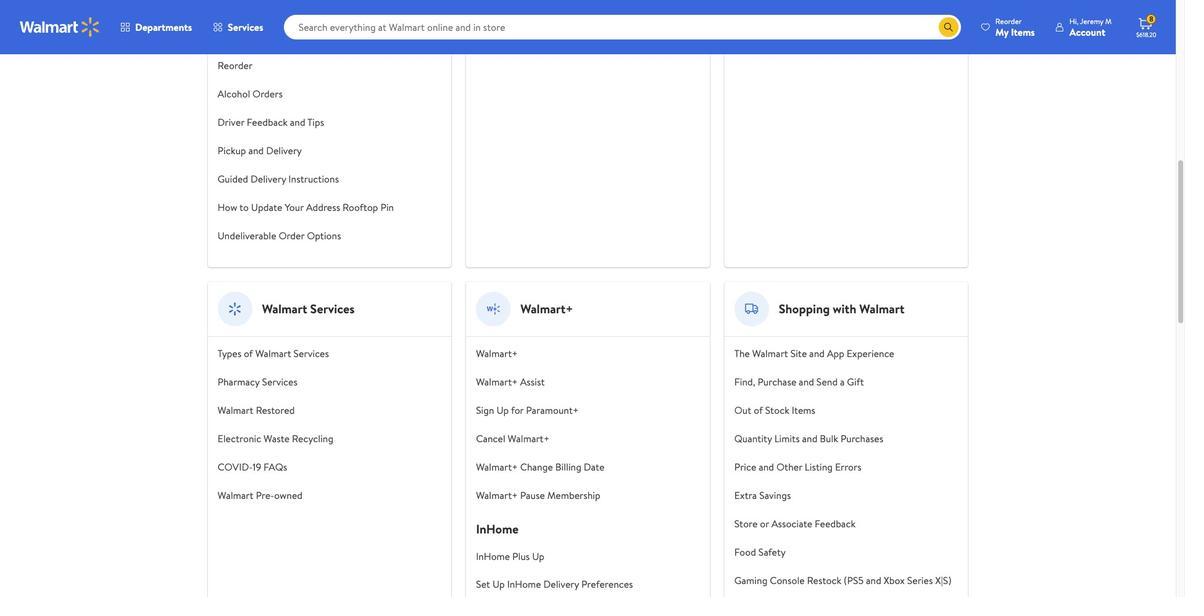 Task type: describe. For each thing, give the bounding box(es) containing it.
food safety link
[[735, 546, 786, 559]]

covid-19 faqs
[[218, 461, 287, 474]]

change
[[520, 461, 553, 474]]

errors
[[835, 461, 862, 474]]

food
[[735, 546, 756, 559]]

cancel
[[476, 432, 506, 446]]

orders
[[253, 87, 283, 101]]

walmart services
[[262, 301, 355, 317]]

and left send
[[799, 375, 814, 389]]

sign
[[476, 404, 494, 417]]

inhome for inhome
[[476, 521, 519, 538]]

account
[[1070, 25, 1106, 39]]

undeliverable order options link
[[218, 229, 341, 243]]

driver
[[218, 115, 244, 129]]

services inside dropdown button
[[228, 20, 263, 34]]

order not received link
[[218, 30, 304, 44]]

with
[[833, 301, 857, 317]]

tips
[[307, 115, 324, 129]]

update
[[251, 201, 282, 214]]

and right "(ps5"
[[866, 574, 882, 588]]

safety
[[759, 546, 786, 559]]

1 vertical spatial feedback
[[815, 517, 856, 531]]

pharmacy
[[218, 375, 260, 389]]

price and other listing errors
[[735, 461, 862, 474]]

walmart right the
[[753, 347, 788, 361]]

pre-
[[256, 489, 274, 503]]

walmart+ link
[[476, 347, 518, 361]]

rooftop
[[343, 201, 378, 214]]

date
[[584, 461, 605, 474]]

received
[[265, 30, 304, 44]]

and left bulk
[[802, 432, 818, 446]]

experience
[[847, 347, 895, 361]]

1 vertical spatial delivery
[[251, 172, 286, 186]]

the
[[735, 347, 750, 361]]

find,
[[735, 375, 756, 389]]

alcohol
[[218, 87, 250, 101]]

a
[[840, 375, 845, 389]]

out of stock items
[[735, 404, 816, 417]]

purchases
[[841, 432, 884, 446]]

reorder my items
[[996, 16, 1035, 39]]

departments button
[[110, 12, 203, 42]]

reorder for reorder my items
[[996, 16, 1022, 26]]

not
[[246, 30, 263, 44]]

walmart restored link
[[218, 404, 295, 417]]

plus
[[513, 550, 530, 564]]

pause
[[520, 489, 545, 503]]

alcohol orders
[[218, 87, 283, 101]]

walmart+ assist
[[476, 375, 545, 389]]

walmart pre-owned
[[218, 489, 303, 503]]

my
[[996, 25, 1009, 39]]

sign up for paramount+
[[476, 404, 579, 417]]

items inside reorder my items
[[1011, 25, 1035, 39]]

(ps5
[[844, 574, 864, 588]]

and right pickup
[[248, 144, 264, 157]]

inhome for inhome plus up
[[476, 550, 510, 564]]

2 vertical spatial delivery
[[544, 578, 579, 592]]

for
[[511, 404, 524, 417]]

up for inhome
[[493, 578, 505, 592]]

covid-
[[218, 461, 253, 474]]

electronic
[[218, 432, 261, 446]]

types
[[218, 347, 242, 361]]

and right the site
[[810, 347, 825, 361]]

0 horizontal spatial order
[[218, 30, 244, 44]]

or
[[760, 517, 769, 531]]

walmart image
[[20, 17, 100, 37]]

1 horizontal spatial order
[[279, 229, 305, 243]]

shopping with walmart
[[779, 301, 905, 317]]

price
[[735, 461, 757, 474]]

your
[[285, 201, 304, 214]]

how to update your address rooftop pin link
[[218, 201, 394, 214]]

instructions
[[289, 172, 339, 186]]

store or associate feedback
[[735, 517, 856, 531]]

listing
[[805, 461, 833, 474]]

inhome plus up
[[476, 550, 545, 564]]

pickup
[[218, 144, 246, 157]]

jeremy
[[1080, 16, 1104, 26]]

other
[[777, 461, 803, 474]]

walmart up "pharmacy services"
[[255, 347, 291, 361]]

console
[[770, 574, 805, 588]]

driver feedback and tips link
[[218, 115, 324, 129]]

owned
[[274, 489, 303, 503]]

walmart down pharmacy
[[218, 404, 254, 417]]

walmart+ change billing date link
[[476, 461, 605, 474]]

walmart+ assist link
[[476, 375, 545, 389]]

2 vertical spatial inhome
[[507, 578, 541, 592]]

assist
[[520, 375, 545, 389]]

departments
[[135, 20, 192, 34]]



Task type: locate. For each thing, give the bounding box(es) containing it.
app
[[827, 347, 845, 361]]

covid-19 faqs link
[[218, 461, 287, 474]]

walmart right with
[[860, 301, 905, 317]]

guided
[[218, 172, 248, 186]]

to
[[240, 201, 249, 214]]

1 horizontal spatial of
[[754, 404, 763, 417]]

food safety
[[735, 546, 786, 559]]

sign up for paramount+ link
[[476, 404, 579, 417]]

find, purchase and send a gift
[[735, 375, 864, 389]]

x|s)
[[936, 574, 952, 588]]

pharmacy services link
[[218, 375, 298, 389]]

guided delivery instructions link
[[218, 172, 339, 186]]

Walmart Site-Wide search field
[[284, 15, 961, 40]]

2 vertical spatial up
[[493, 578, 505, 592]]

walmart restored
[[218, 404, 295, 417]]

order left not
[[218, 30, 244, 44]]

feedback right associate
[[815, 517, 856, 531]]

reorder up alcohol
[[218, 59, 253, 72]]

associate
[[772, 517, 813, 531]]

8 $618.20
[[1137, 14, 1157, 39]]

1 horizontal spatial reorder
[[996, 16, 1022, 26]]

of right types
[[244, 347, 253, 361]]

inhome left plus
[[476, 550, 510, 564]]

set up inhome delivery preferences
[[476, 578, 633, 592]]

shopping
[[779, 301, 830, 317]]

up for for
[[497, 404, 509, 417]]

hi,
[[1070, 16, 1079, 26]]

faqs
[[264, 461, 287, 474]]

1 vertical spatial of
[[754, 404, 763, 417]]

send
[[817, 375, 838, 389]]

order down your
[[279, 229, 305, 243]]

bulk
[[820, 432, 839, 446]]

find, purchase and send a gift link
[[735, 375, 864, 389]]

items
[[1011, 25, 1035, 39], [792, 404, 816, 417]]

1 vertical spatial inhome
[[476, 550, 510, 564]]

walmart+ pause membership link
[[476, 489, 601, 503]]

reorder link
[[218, 59, 253, 72]]

guided delivery instructions
[[218, 172, 339, 186]]

how to update your address rooftop pin
[[218, 201, 394, 214]]

items right 'stock'
[[792, 404, 816, 417]]

price and other listing errors link
[[735, 461, 862, 474]]

0 vertical spatial of
[[244, 347, 253, 361]]

gaming
[[735, 574, 768, 588]]

0 vertical spatial items
[[1011, 25, 1035, 39]]

0 horizontal spatial feedback
[[247, 115, 288, 129]]

walmart+
[[521, 301, 573, 317], [476, 347, 518, 361], [476, 375, 518, 389], [508, 432, 550, 446], [476, 461, 518, 474], [476, 489, 518, 503]]

purchase
[[758, 375, 797, 389]]

series
[[907, 574, 933, 588]]

m
[[1106, 16, 1112, 26]]

reorder inside reorder my items
[[996, 16, 1022, 26]]

and right the price
[[759, 461, 774, 474]]

reorder for reorder
[[218, 59, 253, 72]]

electronic waste recycling link
[[218, 432, 334, 446]]

extra savings link
[[735, 489, 791, 503]]

up right set
[[493, 578, 505, 592]]

extra savings
[[735, 489, 791, 503]]

of for types
[[244, 347, 253, 361]]

walmart down "covid-"
[[218, 489, 254, 503]]

walmart up types of walmart services
[[262, 301, 307, 317]]

search icon image
[[944, 22, 954, 32]]

out of stock items link
[[735, 404, 816, 417]]

restored
[[256, 404, 295, 417]]

delivery
[[266, 144, 302, 157], [251, 172, 286, 186], [544, 578, 579, 592]]

of for out
[[754, 404, 763, 417]]

electronic waste recycling
[[218, 432, 334, 446]]

feedback
[[247, 115, 288, 129], [815, 517, 856, 531]]

reorder right search icon
[[996, 16, 1022, 26]]

pin
[[381, 201, 394, 214]]

0 horizontal spatial of
[[244, 347, 253, 361]]

1 vertical spatial up
[[532, 550, 545, 564]]

0 vertical spatial up
[[497, 404, 509, 417]]

restock
[[807, 574, 842, 588]]

of right "out"
[[754, 404, 763, 417]]

types of walmart services link
[[218, 347, 329, 361]]

up left for
[[497, 404, 509, 417]]

up right plus
[[532, 550, 545, 564]]

inhome plus up link
[[476, 550, 545, 564]]

recycling
[[292, 432, 334, 446]]

options
[[307, 229, 341, 243]]

items right my
[[1011, 25, 1035, 39]]

feedback down orders
[[247, 115, 288, 129]]

quantity limits and bulk purchases link
[[735, 432, 884, 446]]

billing
[[556, 461, 582, 474]]

0 vertical spatial delivery
[[266, 144, 302, 157]]

0 horizontal spatial items
[[792, 404, 816, 417]]

quantity limits and bulk purchases
[[735, 432, 884, 446]]

delivery left preferences
[[544, 578, 579, 592]]

services button
[[203, 12, 274, 42]]

0 horizontal spatial reorder
[[218, 59, 253, 72]]

and left the tips
[[290, 115, 305, 129]]

walmart
[[262, 301, 307, 317], [860, 301, 905, 317], [255, 347, 291, 361], [753, 347, 788, 361], [218, 404, 254, 417], [218, 489, 254, 503]]

inhome up inhome plus up on the left of page
[[476, 521, 519, 538]]

1 vertical spatial items
[[792, 404, 816, 417]]

0 vertical spatial feedback
[[247, 115, 288, 129]]

gaming console restock (ps5 and xbox series x|s)
[[735, 574, 952, 588]]

delivery up guided delivery instructions link
[[266, 144, 302, 157]]

out
[[735, 404, 752, 417]]

store or associate feedback link
[[735, 517, 856, 531]]

set
[[476, 578, 490, 592]]

inhome
[[476, 521, 519, 538], [476, 550, 510, 564], [507, 578, 541, 592]]

savings
[[760, 489, 791, 503]]

pickup and delivery link
[[218, 144, 302, 157]]

1 horizontal spatial items
[[1011, 25, 1035, 39]]

19
[[253, 461, 261, 474]]

quantity
[[735, 432, 772, 446]]

preferences
[[582, 578, 633, 592]]

1 vertical spatial order
[[279, 229, 305, 243]]

the walmart site and app experience link
[[735, 347, 895, 361]]

address
[[306, 201, 340, 214]]

inhome down plus
[[507, 578, 541, 592]]

0 vertical spatial reorder
[[996, 16, 1022, 26]]

0 vertical spatial order
[[218, 30, 244, 44]]

Search search field
[[284, 15, 961, 40]]

order
[[218, 30, 244, 44], [279, 229, 305, 243]]

paramount+
[[526, 404, 579, 417]]

membership
[[547, 489, 601, 503]]

walmart+ change billing date
[[476, 461, 605, 474]]

1 vertical spatial reorder
[[218, 59, 253, 72]]

0 vertical spatial inhome
[[476, 521, 519, 538]]

stock
[[766, 404, 790, 417]]

how
[[218, 201, 237, 214]]

xbox
[[884, 574, 905, 588]]

types of walmart services
[[218, 347, 329, 361]]

limits
[[775, 432, 800, 446]]

pharmacy services
[[218, 375, 298, 389]]

undeliverable order options
[[218, 229, 341, 243]]

1 horizontal spatial feedback
[[815, 517, 856, 531]]

walmart+ pause membership
[[476, 489, 601, 503]]

site
[[791, 347, 807, 361]]

waste
[[264, 432, 290, 446]]

delivery up update
[[251, 172, 286, 186]]



Task type: vqa. For each thing, say whether or not it's contained in the screenshot.
right &
no



